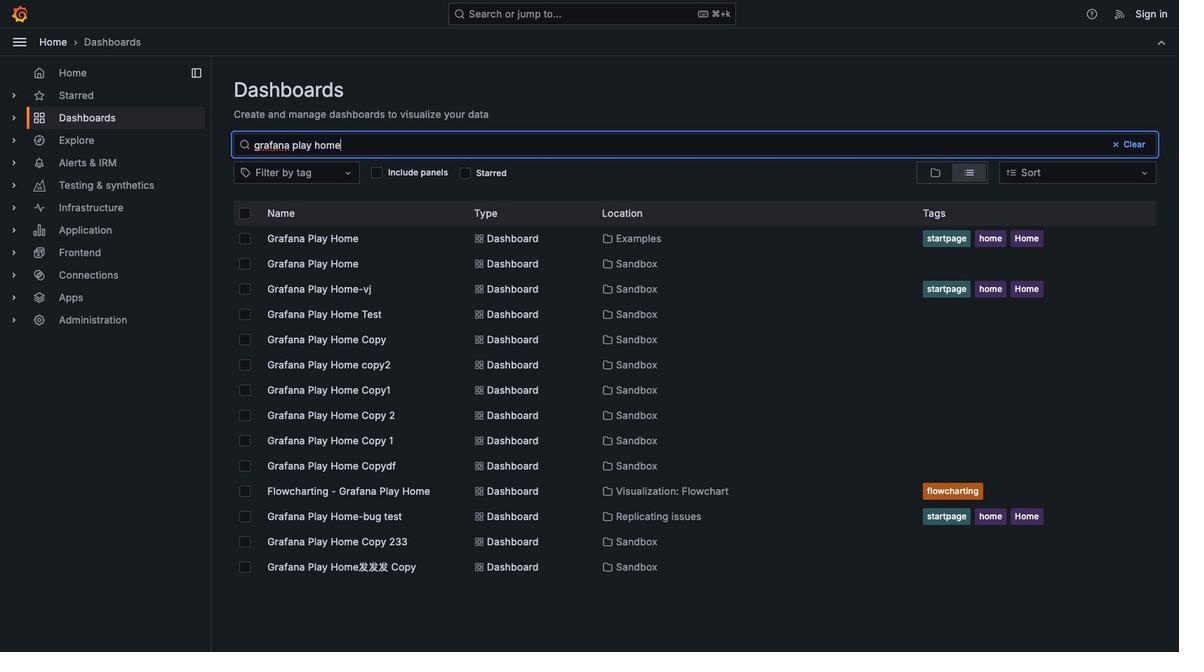Task type: locate. For each thing, give the bounding box(es) containing it.
navigation element
[[0, 56, 211, 343]]

2 horizontal spatial column header
[[917, 201, 1157, 226]]

expand section dashboards image
[[8, 112, 20, 124]]

close menu image
[[11, 33, 28, 50]]

column header
[[469, 201, 591, 226], [596, 201, 912, 226], [917, 201, 1157, 226]]

expand section connections image
[[8, 270, 20, 281]]

10 row from the top
[[234, 428, 1157, 453]]

11 row from the top
[[234, 453, 1157, 479]]

option group
[[917, 161, 988, 184]]

cell
[[262, 226, 463, 251], [469, 226, 591, 251], [262, 251, 463, 277], [469, 251, 591, 277], [917, 251, 1157, 277], [262, 277, 463, 302], [469, 277, 591, 302], [262, 302, 463, 327], [469, 302, 591, 327], [917, 302, 1157, 327], [262, 327, 463, 352], [469, 327, 591, 352], [262, 352, 463, 378], [469, 352, 591, 378], [262, 378, 463, 403], [469, 378, 591, 403], [262, 403, 463, 428], [469, 403, 591, 428], [262, 428, 463, 453], [469, 428, 591, 453], [262, 453, 463, 479], [469, 453, 591, 479], [917, 453, 1157, 479], [262, 479, 463, 504], [469, 479, 591, 504], [262, 504, 463, 529], [469, 504, 591, 529], [262, 529, 463, 555], [469, 529, 591, 555], [262, 555, 463, 580], [469, 555, 591, 580]]

2 column header from the left
[[596, 201, 912, 226]]

13 row from the top
[[234, 504, 1157, 529]]

9 row from the top
[[234, 403, 1157, 428]]

Search for dashboards and folders text field
[[234, 133, 1157, 156]]

0 vertical spatial tags element
[[923, 230, 1151, 247]]

Sort text field
[[1020, 165, 1023, 180]]

expand section infrastructure image
[[8, 202, 20, 213]]

0 horizontal spatial column header
[[469, 201, 591, 226]]

undock menu image
[[191, 67, 202, 79]]

expand section administration image
[[8, 314, 20, 326]]

6 row from the top
[[234, 327, 1157, 352]]

1 horizontal spatial column header
[[596, 201, 912, 226]]

1 vertical spatial tags element
[[923, 281, 1151, 298]]

1 tags element from the top
[[923, 230, 1151, 247]]

tags element
[[923, 230, 1151, 247], [923, 281, 1151, 298], [923, 508, 1151, 525]]

2 vertical spatial tags element
[[923, 508, 1151, 525]]

row
[[234, 201, 1157, 226], [234, 226, 1157, 251], [234, 251, 1157, 277], [234, 277, 1157, 302], [234, 302, 1157, 327], [234, 327, 1157, 352], [234, 352, 1157, 378], [234, 378, 1157, 403], [234, 403, 1157, 428], [234, 428, 1157, 453], [234, 453, 1157, 479], [234, 479, 1157, 504], [234, 504, 1157, 529], [234, 529, 1157, 555], [234, 555, 1157, 580]]

expand section frontend image
[[8, 247, 20, 258]]

expand section testing & synthetics image
[[8, 180, 20, 191]]



Task type: vqa. For each thing, say whether or not it's contained in the screenshot.
option group
yes



Task type: describe. For each thing, give the bounding box(es) containing it.
search results table table
[[234, 201, 1157, 630]]

2 row from the top
[[234, 226, 1157, 251]]

5 row from the top
[[234, 302, 1157, 327]]

15 row from the top
[[234, 555, 1157, 580]]

news image
[[1114, 7, 1127, 20]]

2 tags element from the top
[[923, 281, 1151, 298]]

view by folders image
[[930, 167, 941, 178]]

expand section application image
[[8, 225, 20, 236]]

Tag filter text field
[[313, 165, 316, 180]]

1 row from the top
[[234, 201, 1157, 226]]

expand section explore image
[[8, 135, 20, 146]]

grafana image
[[11, 5, 28, 22]]

view as list image
[[964, 167, 975, 178]]

14 row from the top
[[234, 529, 1157, 555]]

expand section starred image
[[8, 90, 20, 101]]

8 row from the top
[[234, 378, 1157, 403]]

7 row from the top
[[234, 352, 1157, 378]]

3 row from the top
[[234, 251, 1157, 277]]

12 row from the top
[[234, 479, 1157, 504]]

expand section apps image
[[8, 292, 20, 303]]

help image
[[1086, 7, 1099, 20]]

4 row from the top
[[234, 277, 1157, 302]]

1 column header from the left
[[469, 201, 591, 226]]

3 tags element from the top
[[923, 508, 1151, 525]]

expand section alerts & irm image
[[8, 157, 20, 168]]

3 column header from the left
[[917, 201, 1157, 226]]



